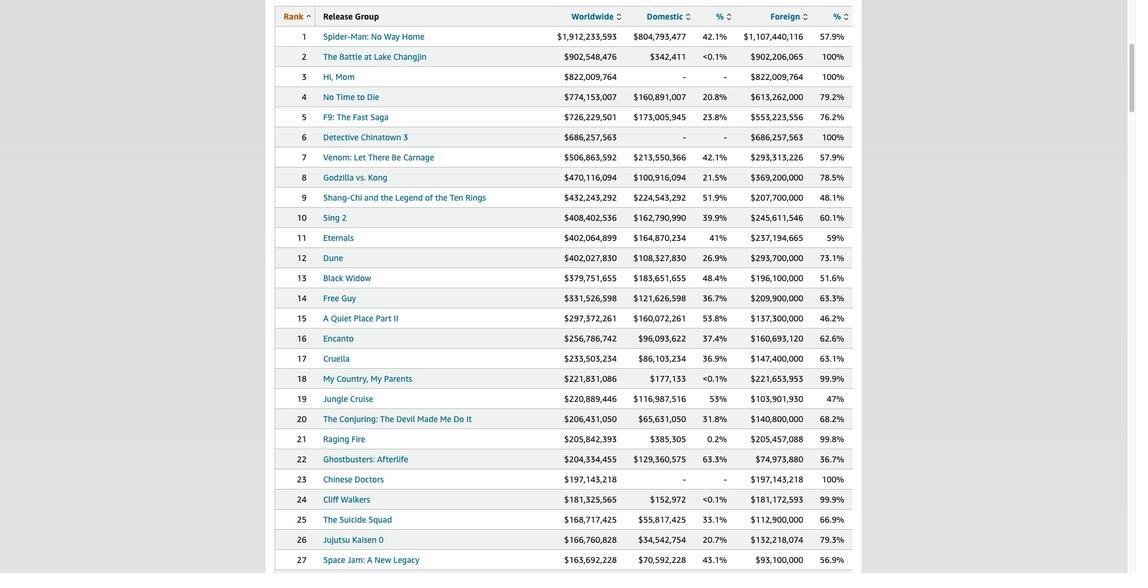 Task type: vqa. For each thing, say whether or not it's contained in the screenshot.
Saga
yes



Task type: locate. For each thing, give the bounding box(es) containing it.
rank link
[[284, 11, 311, 21], [284, 11, 311, 21]]

% for second % link from the right
[[716, 11, 724, 21]]

57.9% right the $1,107,440,116
[[820, 31, 844, 41]]

1 horizontal spatial 63.3%
[[820, 293, 844, 303]]

2 57.9% from the top
[[820, 152, 844, 162]]

space
[[323, 555, 345, 565]]

36.7% down 99.8%
[[820, 454, 844, 464]]

$804,793,477
[[633, 31, 686, 41]]

1 horizontal spatial %
[[833, 11, 841, 21]]

1 vertical spatial 36.7%
[[820, 454, 844, 464]]

the down 'jungle' on the left of page
[[323, 414, 337, 424]]

0 vertical spatial 42.1%
[[703, 31, 727, 41]]

$686,257,563 up "$293,313,226"
[[751, 132, 803, 142]]

99.9% for $181,172,593
[[820, 494, 844, 504]]

the for suicide
[[323, 514, 337, 525]]

shang-chi and the legend of the ten rings link
[[323, 192, 486, 202]]

1 <0.1% from the top
[[703, 52, 727, 62]]

47%
[[827, 394, 844, 404]]

0 vertical spatial 99.9%
[[820, 374, 844, 384]]

changjin
[[393, 52, 427, 62]]

the right of
[[435, 192, 448, 202]]

eternals link
[[323, 233, 354, 243]]

the conjuring: the devil made me do it link
[[323, 414, 472, 424]]

the for battle
[[323, 52, 337, 62]]

1 57.9% from the top
[[820, 31, 844, 41]]

1 horizontal spatial the
[[435, 192, 448, 202]]

$55,817,425
[[638, 514, 686, 525]]

$65,631,050
[[638, 414, 686, 424]]

2
[[302, 52, 307, 62], [342, 213, 347, 223]]

let
[[354, 152, 366, 162]]

2 99.9% from the top
[[820, 494, 844, 504]]

the right the f9:
[[337, 112, 351, 122]]

1 vertical spatial 57.9%
[[820, 152, 844, 162]]

- down $342,411
[[683, 72, 686, 82]]

$293,700,000
[[751, 253, 803, 263]]

$379,751,655
[[564, 273, 617, 283]]

$331,526,598
[[564, 293, 617, 303]]

<0.1% down 36.9%
[[703, 374, 727, 384]]

jujutsu kaisen 0 link
[[323, 535, 384, 545]]

the
[[323, 52, 337, 62], [337, 112, 351, 122], [323, 414, 337, 424], [380, 414, 394, 424], [323, 514, 337, 525]]

% link right domestic link
[[716, 11, 731, 21]]

a left new
[[367, 555, 372, 565]]

$197,143,218 up $181,172,593
[[751, 474, 803, 484]]

jujutsu
[[323, 535, 350, 545]]

time
[[336, 92, 355, 102]]

25
[[297, 514, 307, 525]]

3 up carnage
[[403, 132, 408, 142]]

$197,143,218 down $204,334,455
[[564, 474, 617, 484]]

4 100% from the top
[[822, 474, 844, 484]]

<0.1% up 33.1%
[[703, 494, 727, 504]]

1 $822,009,764 from the left
[[564, 72, 617, 82]]

42.1% up 21.5% at right
[[703, 152, 727, 162]]

1 horizontal spatial % link
[[833, 11, 848, 21]]

2 vertical spatial <0.1%
[[703, 494, 727, 504]]

1 vertical spatial a
[[367, 555, 372, 565]]

$116,987,516
[[633, 394, 686, 404]]

59%
[[827, 233, 844, 243]]

0 horizontal spatial my
[[323, 374, 334, 384]]

0 horizontal spatial 2
[[302, 52, 307, 62]]

1 vertical spatial no
[[323, 92, 334, 102]]

f9:
[[323, 112, 334, 122]]

no left time
[[323, 92, 334, 102]]

% link right foreign link on the top of page
[[833, 11, 848, 21]]

cliff
[[323, 494, 339, 504]]

$822,009,764 up $613,262,000
[[751, 72, 803, 82]]

detective chinatown 3 link
[[323, 132, 408, 142]]

$402,064,899
[[564, 233, 617, 243]]

9
[[302, 192, 307, 202]]

1 horizontal spatial $686,257,563
[[751, 132, 803, 142]]

$196,100,000
[[751, 273, 803, 283]]

2 right the sing
[[342, 213, 347, 223]]

a
[[323, 313, 329, 323], [367, 555, 372, 565]]

0 vertical spatial <0.1%
[[703, 52, 727, 62]]

$70,592,228
[[638, 555, 686, 565]]

0 vertical spatial 63.3%
[[820, 293, 844, 303]]

0 vertical spatial 57.9%
[[820, 31, 844, 41]]

100%
[[822, 52, 844, 62], [822, 72, 844, 82], [822, 132, 844, 142], [822, 474, 844, 484]]

1 42.1% from the top
[[703, 31, 727, 41]]

free guy
[[323, 293, 356, 303]]

$470,116,094
[[564, 172, 617, 182]]

2 100% from the top
[[822, 72, 844, 82]]

26
[[297, 535, 307, 545]]

<0.1%
[[703, 52, 727, 62], [703, 374, 727, 384], [703, 494, 727, 504]]

chinese doctors
[[323, 474, 384, 484]]

$293,313,226
[[751, 152, 803, 162]]

doctors
[[355, 474, 384, 484]]

42.1% right '$804,793,477'
[[703, 31, 727, 41]]

ghostbusters: afterlife
[[323, 454, 408, 464]]

the right and at the top of the page
[[381, 192, 393, 202]]

3 <0.1% from the top
[[703, 494, 727, 504]]

1 vertical spatial 63.3%
[[703, 454, 727, 464]]

lake
[[374, 52, 391, 62]]

2 <0.1% from the top
[[703, 374, 727, 384]]

0 vertical spatial 2
[[302, 52, 307, 62]]

$207,700,000
[[751, 192, 803, 202]]

24
[[297, 494, 307, 504]]

afterlife
[[377, 454, 408, 464]]

1 horizontal spatial $822,009,764
[[751, 72, 803, 82]]

-
[[683, 72, 686, 82], [724, 72, 727, 82], [683, 132, 686, 142], [724, 132, 727, 142], [683, 474, 686, 484], [724, 474, 727, 484]]

my left parents
[[371, 374, 382, 384]]

0 horizontal spatial a
[[323, 313, 329, 323]]

42.1% for $213,550,366
[[703, 152, 727, 162]]

1 % link from the left
[[716, 11, 731, 21]]

% right domestic link
[[716, 11, 724, 21]]

12
[[297, 253, 307, 263]]

0 horizontal spatial 3
[[302, 72, 307, 82]]

4
[[302, 92, 307, 102]]

a left quiet
[[323, 313, 329, 323]]

country,
[[337, 374, 368, 384]]

<0.1% up 20.8%
[[703, 52, 727, 62]]

2 % from the left
[[833, 11, 841, 21]]

1 vertical spatial 99.9%
[[820, 494, 844, 504]]

36.7% up 53.8%
[[703, 293, 727, 303]]

$112,900,000
[[751, 514, 803, 525]]

1 % from the left
[[716, 11, 724, 21]]

13
[[297, 273, 307, 283]]

the up hi,
[[323, 52, 337, 62]]

0 horizontal spatial $686,257,563
[[564, 132, 617, 142]]

venom:
[[323, 152, 352, 162]]

<0.1% for $177,133
[[703, 374, 727, 384]]

42.1% for $804,793,477
[[703, 31, 727, 41]]

0 horizontal spatial $197,143,218
[[564, 474, 617, 484]]

ii
[[394, 313, 398, 323]]

99.9% up 66.9%
[[820, 494, 844, 504]]

$822,009,764 down '$902,548,476'
[[564, 72, 617, 82]]

3 up 4
[[302, 72, 307, 82]]

0 vertical spatial 36.7%
[[703, 293, 727, 303]]

my up 'jungle' on the left of page
[[323, 374, 334, 384]]

1 horizontal spatial $197,143,218
[[751, 474, 803, 484]]

23
[[297, 474, 307, 484]]

100% for $197,143,218
[[822, 474, 844, 484]]

no
[[371, 31, 382, 41], [323, 92, 334, 102]]

$93,100,000
[[756, 555, 803, 565]]

0 horizontal spatial the
[[381, 192, 393, 202]]

18
[[297, 374, 307, 384]]

3 100% from the top
[[822, 132, 844, 142]]

sing
[[323, 213, 340, 223]]

1 horizontal spatial a
[[367, 555, 372, 565]]

1 100% from the top
[[822, 52, 844, 62]]

$902,548,476
[[564, 52, 617, 62]]

chinatown
[[361, 132, 401, 142]]

100% for $686,257,563
[[822, 132, 844, 142]]

spider-man: no way home
[[323, 31, 425, 41]]

there
[[368, 152, 389, 162]]

dune
[[323, 253, 343, 263]]

$160,891,007
[[633, 92, 686, 102]]

2 down 1
[[302, 52, 307, 62]]

1 99.9% from the top
[[820, 374, 844, 384]]

0 horizontal spatial % link
[[716, 11, 731, 21]]

battle
[[339, 52, 362, 62]]

the battle at lake changjin
[[323, 52, 427, 62]]

way
[[384, 31, 400, 41]]

$137,300,000
[[751, 313, 803, 323]]

1 vertical spatial 42.1%
[[703, 152, 727, 162]]

100% for $822,009,764
[[822, 72, 844, 82]]

1 horizontal spatial 2
[[342, 213, 347, 223]]

0 vertical spatial 3
[[302, 72, 307, 82]]

1 horizontal spatial 36.7%
[[820, 454, 844, 464]]

rank
[[284, 11, 303, 21], [284, 11, 303, 21]]

79.3%
[[820, 535, 844, 545]]

rings
[[465, 192, 486, 202]]

0 vertical spatial no
[[371, 31, 382, 41]]

99.9% down 63.1%
[[820, 374, 844, 384]]

1 horizontal spatial 3
[[403, 132, 408, 142]]

57.9% up 78.5%
[[820, 152, 844, 162]]

$103,901,930
[[751, 394, 803, 404]]

17
[[297, 353, 307, 363]]

$233,503,234
[[564, 353, 617, 363]]

1 vertical spatial <0.1%
[[703, 374, 727, 384]]

<0.1% for $342,411
[[703, 52, 727, 62]]

encanto link
[[323, 333, 354, 343]]

$686,257,563 down $726,229,501
[[564, 132, 617, 142]]

2 42.1% from the top
[[703, 152, 727, 162]]

a quiet place part ii
[[323, 313, 398, 323]]

- down $173,005,945
[[683, 132, 686, 142]]

20.7%
[[703, 535, 727, 545]]

0 horizontal spatial %
[[716, 11, 724, 21]]

no left way at left
[[371, 31, 382, 41]]

$221,831,086
[[564, 374, 617, 384]]

37.4%
[[703, 333, 727, 343]]

% for first % link from right
[[833, 11, 841, 21]]

2 the from the left
[[435, 192, 448, 202]]

63.3%
[[820, 293, 844, 303], [703, 454, 727, 464]]

0 vertical spatial a
[[323, 313, 329, 323]]

63.3% down 51.6%
[[820, 293, 844, 303]]

$256,786,742
[[564, 333, 617, 343]]

63.3% down 0.2%
[[703, 454, 727, 464]]

1 horizontal spatial my
[[371, 374, 382, 384]]

black
[[323, 273, 343, 283]]

78.5%
[[820, 172, 844, 182]]

$121,626,598
[[633, 293, 686, 303]]

48.1%
[[820, 192, 844, 202]]

the down cliff
[[323, 514, 337, 525]]

% right foreign link on the top of page
[[833, 11, 841, 21]]

1 $197,143,218 from the left
[[564, 474, 617, 484]]

79.2%
[[820, 92, 844, 102]]

0 horizontal spatial $822,009,764
[[564, 72, 617, 82]]



Task type: describe. For each thing, give the bounding box(es) containing it.
$140,800,000
[[751, 414, 803, 424]]

fire
[[351, 434, 365, 444]]

f9: the fast saga
[[323, 112, 389, 122]]

man:
[[351, 31, 369, 41]]

$86,103,234
[[638, 353, 686, 363]]

2 my from the left
[[371, 374, 382, 384]]

23.8%
[[703, 112, 727, 122]]

57.9% for $293,313,226
[[820, 152, 844, 162]]

8
[[302, 172, 307, 182]]

space jam: a new legacy
[[323, 555, 419, 565]]

- down 23.8% at the right top of page
[[724, 132, 727, 142]]

foreign link
[[771, 11, 807, 21]]

$506,863,592
[[564, 152, 617, 162]]

63.1%
[[820, 353, 844, 363]]

walkers
[[341, 494, 370, 504]]

2 % link from the left
[[833, 11, 848, 21]]

$613,262,000
[[751, 92, 803, 102]]

20
[[297, 414, 307, 424]]

1 the from the left
[[381, 192, 393, 202]]

51.9%
[[703, 192, 727, 202]]

suicide
[[339, 514, 366, 525]]

black widow link
[[323, 273, 371, 283]]

squad
[[368, 514, 392, 525]]

black widow
[[323, 273, 371, 283]]

and
[[364, 192, 378, 202]]

guy
[[341, 293, 356, 303]]

sing 2
[[323, 213, 347, 223]]

100% for $902,206,065
[[822, 52, 844, 62]]

raging
[[323, 434, 349, 444]]

godzilla vs. kong link
[[323, 172, 387, 182]]

$385,305
[[650, 434, 686, 444]]

0
[[379, 535, 384, 545]]

$402,027,830
[[564, 253, 617, 263]]

of
[[425, 192, 433, 202]]

1 vertical spatial 2
[[342, 213, 347, 223]]

release group
[[323, 11, 379, 21]]

$774,153,007
[[564, 92, 617, 102]]

14
[[297, 293, 307, 303]]

be
[[392, 152, 401, 162]]

quiet
[[331, 313, 352, 323]]

worldwide link
[[571, 11, 621, 21]]

- up '$152,972'
[[683, 474, 686, 484]]

group
[[355, 11, 379, 21]]

$209,900,000
[[751, 293, 803, 303]]

66.9%
[[820, 514, 844, 525]]

1 $686,257,563 from the left
[[564, 132, 617, 142]]

0 horizontal spatial 63.3%
[[703, 454, 727, 464]]

$162,790,990
[[633, 213, 686, 223]]

$160,693,120
[[751, 333, 803, 343]]

cliff walkers link
[[323, 494, 370, 504]]

mom
[[336, 72, 355, 82]]

57.9% for $1,107,440,116
[[820, 31, 844, 41]]

- down 0.2%
[[724, 474, 727, 484]]

the left devil
[[380, 414, 394, 424]]

legend
[[395, 192, 423, 202]]

vs.
[[356, 172, 366, 182]]

cliff walkers
[[323, 494, 370, 504]]

0 horizontal spatial no
[[323, 92, 334, 102]]

hi,
[[323, 72, 333, 82]]

1 vertical spatial 3
[[403, 132, 408, 142]]

$173,005,945
[[633, 112, 686, 122]]

widow
[[345, 273, 371, 283]]

detective
[[323, 132, 359, 142]]

$160,072,261
[[633, 313, 686, 323]]

venom: let there be carnage link
[[323, 152, 434, 162]]

$245,611,546
[[751, 213, 803, 223]]

devil
[[396, 414, 415, 424]]

it
[[466, 414, 472, 424]]

$237,194,665
[[751, 233, 803, 243]]

the suicide squad
[[323, 514, 392, 525]]

$168,717,425
[[564, 514, 617, 525]]

26.9%
[[703, 253, 727, 263]]

fast
[[353, 112, 368, 122]]

53%
[[709, 394, 727, 404]]

1 my from the left
[[323, 374, 334, 384]]

home
[[402, 31, 425, 41]]

48.4%
[[703, 273, 727, 283]]

ten
[[450, 192, 463, 202]]

$205,457,088
[[751, 434, 803, 444]]

part
[[376, 313, 392, 323]]

0 horizontal spatial 36.7%
[[703, 293, 727, 303]]

36.9%
[[703, 353, 727, 363]]

the for conjuring:
[[323, 414, 337, 424]]

at
[[364, 52, 372, 62]]

33.1%
[[703, 514, 727, 525]]

62.6%
[[820, 333, 844, 343]]

new
[[375, 555, 391, 565]]

jungle
[[323, 394, 348, 404]]

2 $822,009,764 from the left
[[751, 72, 803, 82]]

kaisen
[[352, 535, 377, 545]]

$164,870,234
[[633, 233, 686, 243]]

1 horizontal spatial no
[[371, 31, 382, 41]]

$96,093,622
[[638, 333, 686, 343]]

dune link
[[323, 253, 343, 263]]

<0.1% for $152,972
[[703, 494, 727, 504]]

conjuring:
[[339, 414, 378, 424]]

$100,916,094
[[633, 172, 686, 182]]

43.1%
[[703, 555, 727, 565]]

f9: the fast saga link
[[323, 112, 389, 122]]

99.9% for $221,653,953
[[820, 374, 844, 384]]

2 $197,143,218 from the left
[[751, 474, 803, 484]]

- up 20.8%
[[724, 72, 727, 82]]

2 $686,257,563 from the left
[[751, 132, 803, 142]]

15
[[297, 313, 307, 323]]

foreign
[[771, 11, 800, 21]]

$1,912,233,593
[[557, 31, 617, 41]]

21.5%
[[703, 172, 727, 182]]

chinese doctors link
[[323, 474, 384, 484]]

cruella
[[323, 353, 350, 363]]

chi
[[350, 192, 362, 202]]

venom: let there be carnage
[[323, 152, 434, 162]]



